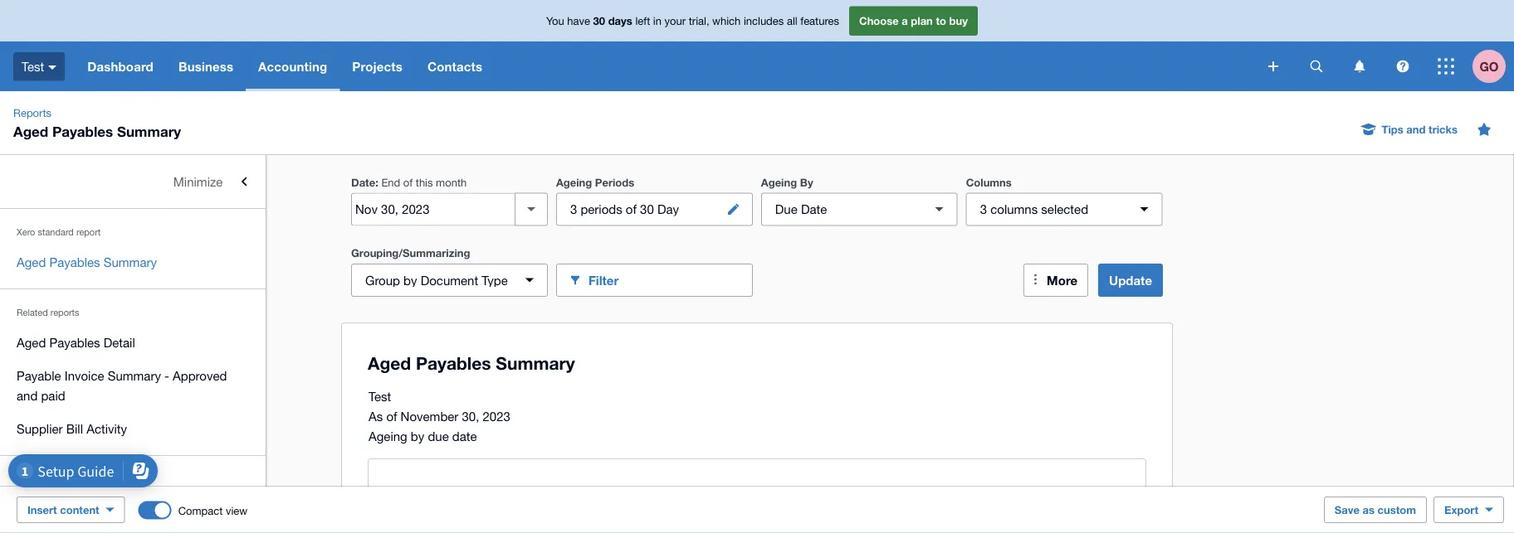 Task type: locate. For each thing, give the bounding box(es) containing it.
ageing inside "test as of november 30, 2023 ageing by due date"
[[369, 429, 407, 444]]

1 vertical spatial of
[[626, 202, 637, 217]]

0 horizontal spatial ageing
[[369, 429, 407, 444]]

reports
[[50, 308, 79, 318]]

reports aged payables summary
[[13, 106, 181, 139]]

update button
[[1099, 264, 1163, 297]]

2 3 from the left
[[980, 202, 987, 217]]

plan
[[911, 14, 933, 27]]

report down insert
[[17, 522, 50, 534]]

1 vertical spatial a
[[131, 502, 138, 517]]

1 vertical spatial by
[[411, 429, 425, 444]]

test inside popup button
[[22, 59, 44, 74]]

a
[[902, 14, 908, 27], [131, 502, 138, 517]]

1 horizontal spatial custom
[[1378, 504, 1417, 517]]

by left due on the bottom left
[[411, 429, 425, 444]]

remove from favorites image
[[1468, 113, 1501, 146]]

test for test
[[22, 59, 44, 74]]

ageing down the as
[[369, 429, 407, 444]]

due date
[[775, 202, 827, 217]]

a right the create
[[131, 502, 138, 517]]

accounting button
[[246, 42, 340, 91]]

end
[[381, 176, 400, 189]]

learn how to create a custom report
[[17, 502, 183, 534]]

insert content button
[[17, 497, 125, 524]]

by inside popup button
[[404, 273, 417, 288]]

update
[[1109, 273, 1153, 288]]

choose
[[859, 14, 899, 27]]

:
[[375, 176, 378, 189]]

of right the as
[[386, 409, 397, 424]]

1 vertical spatial date
[[801, 202, 827, 217]]

svg image
[[1355, 60, 1366, 73], [1397, 60, 1410, 73], [1269, 61, 1279, 71], [48, 65, 57, 70]]

test button
[[0, 42, 75, 91]]

2 horizontal spatial ageing
[[761, 176, 797, 189]]

of for test as of november 30, 2023 ageing by due date
[[386, 409, 397, 424]]

related
[[17, 308, 48, 318]]

ageing left by
[[761, 176, 797, 189]]

3 inside button
[[570, 202, 577, 217]]

invoice
[[65, 369, 104, 383]]

report up aged payables summary
[[76, 227, 101, 238]]

periods
[[581, 202, 623, 217]]

1 horizontal spatial to
[[936, 14, 947, 27]]

of inside "test as of november 30, 2023 ageing by due date"
[[386, 409, 397, 424]]

test up the as
[[369, 389, 391, 404]]

3 for 3 periods of 30 day
[[570, 202, 577, 217]]

1 horizontal spatial 30
[[640, 202, 654, 217]]

summary inside payable invoice summary - approved and paid
[[108, 369, 161, 383]]

to left buy
[[936, 14, 947, 27]]

report
[[76, 227, 101, 238], [17, 522, 50, 534]]

1 horizontal spatial and
[[1407, 123, 1426, 136]]

as
[[369, 409, 383, 424]]

2 vertical spatial payables
[[49, 335, 100, 350]]

payables inside aged payables summary link
[[49, 255, 100, 269]]

month
[[436, 176, 467, 189]]

insert
[[27, 504, 57, 517]]

1 vertical spatial summary
[[104, 255, 157, 269]]

tricks
[[1429, 123, 1458, 136]]

0 horizontal spatial custom
[[141, 502, 183, 517]]

0 vertical spatial 30
[[593, 14, 605, 27]]

0 horizontal spatial test
[[22, 59, 44, 74]]

date : end of this month
[[351, 176, 467, 189]]

0 horizontal spatial of
[[386, 409, 397, 424]]

tips and tricks
[[1382, 123, 1458, 136]]

0 vertical spatial summary
[[117, 123, 181, 139]]

aged payables summary
[[17, 255, 157, 269]]

1 3 from the left
[[570, 202, 577, 217]]

1 vertical spatial aged
[[17, 255, 46, 269]]

payables down xero standard report
[[49, 255, 100, 269]]

to
[[936, 14, 947, 27], [79, 502, 90, 517]]

1 vertical spatial 30
[[640, 202, 654, 217]]

summary inside reports aged payables summary
[[117, 123, 181, 139]]

summary inside aged payables summary link
[[104, 255, 157, 269]]

Select end date field
[[352, 194, 515, 225]]

test as of november 30, 2023 ageing by due date
[[369, 389, 511, 444]]

test inside "test as of november 30, 2023 ageing by due date"
[[369, 389, 391, 404]]

1 horizontal spatial test
[[369, 389, 391, 404]]

0 vertical spatial payables
[[52, 123, 113, 139]]

selected
[[1042, 202, 1089, 217]]

0 vertical spatial by
[[404, 273, 417, 288]]

custom inside the learn how to create a custom report
[[141, 502, 183, 517]]

0 vertical spatial learn
[[17, 475, 40, 485]]

date left end
[[351, 176, 375, 189]]

by down grouping/summarizing
[[404, 273, 417, 288]]

and right the tips
[[1407, 123, 1426, 136]]

0 horizontal spatial date
[[351, 176, 375, 189]]

learn down learn more
[[17, 502, 48, 517]]

ageing up periods
[[556, 176, 592, 189]]

aged
[[13, 123, 48, 139], [17, 255, 46, 269], [17, 335, 46, 350]]

1 vertical spatial learn
[[17, 502, 48, 517]]

3 down the columns
[[980, 202, 987, 217]]

0 vertical spatial to
[[936, 14, 947, 27]]

30 right have
[[593, 14, 605, 27]]

xero standard report
[[17, 227, 101, 238]]

1 vertical spatial test
[[369, 389, 391, 404]]

0 vertical spatial test
[[22, 59, 44, 74]]

of right periods
[[626, 202, 637, 217]]

and
[[1407, 123, 1426, 136], [17, 389, 38, 403]]

1 horizontal spatial of
[[403, 176, 413, 189]]

1 learn from the top
[[17, 475, 40, 485]]

business
[[178, 59, 233, 74]]

a left plan
[[902, 14, 908, 27]]

1 vertical spatial report
[[17, 522, 50, 534]]

0 vertical spatial and
[[1407, 123, 1426, 136]]

summary down minimize button
[[104, 255, 157, 269]]

periods
[[595, 176, 635, 189]]

2 vertical spatial summary
[[108, 369, 161, 383]]

date right 'due'
[[801, 202, 827, 217]]

a inside the learn how to create a custom report
[[131, 502, 138, 517]]

related reports
[[17, 308, 79, 318]]

ageing
[[556, 176, 592, 189], [761, 176, 797, 189], [369, 429, 407, 444]]

custom right as
[[1378, 504, 1417, 517]]

aged down related
[[17, 335, 46, 350]]

and down payable
[[17, 389, 38, 403]]

of left this
[[403, 176, 413, 189]]

learn left more
[[17, 475, 40, 485]]

3 left periods
[[570, 202, 577, 217]]

2 vertical spatial of
[[386, 409, 397, 424]]

minimize button
[[0, 165, 266, 198]]

test
[[22, 59, 44, 74], [369, 389, 391, 404]]

banner
[[0, 0, 1515, 91]]

payable invoice summary - approved and paid link
[[0, 360, 266, 413]]

aged inside 'link'
[[17, 335, 46, 350]]

payables down the reports link on the left top of page
[[52, 123, 113, 139]]

2 vertical spatial aged
[[17, 335, 46, 350]]

0 horizontal spatial 30
[[593, 14, 605, 27]]

0 vertical spatial date
[[351, 176, 375, 189]]

navigation
[[75, 42, 1257, 91]]

1 vertical spatial payables
[[49, 255, 100, 269]]

30 left the day
[[640, 202, 654, 217]]

aged inside reports aged payables summary
[[13, 123, 48, 139]]

summary up minimize button
[[117, 123, 181, 139]]

summary for invoice
[[108, 369, 161, 383]]

0 horizontal spatial report
[[17, 522, 50, 534]]

svg image
[[1438, 58, 1455, 75], [1311, 60, 1323, 73]]

ageing periods
[[556, 176, 635, 189]]

ageing for ageing periods
[[556, 176, 592, 189]]

payables inside aged payables detail 'link'
[[49, 335, 100, 350]]

supplier
[[17, 422, 63, 436]]

1 horizontal spatial date
[[801, 202, 827, 217]]

summary left - at the left bottom of the page
[[108, 369, 161, 383]]

tips and tricks button
[[1352, 116, 1468, 143]]

0 horizontal spatial a
[[131, 502, 138, 517]]

by
[[800, 176, 813, 189]]

1 vertical spatial and
[[17, 389, 38, 403]]

aged down the reports link on the left top of page
[[13, 123, 48, 139]]

create
[[93, 502, 128, 517]]

tips
[[1382, 123, 1404, 136]]

0 horizontal spatial to
[[79, 502, 90, 517]]

1 vertical spatial to
[[79, 502, 90, 517]]

summary
[[117, 123, 181, 139], [104, 255, 157, 269], [108, 369, 161, 383]]

to right how
[[79, 502, 90, 517]]

buy
[[950, 14, 968, 27]]

view
[[226, 505, 248, 518]]

0 horizontal spatial 3
[[570, 202, 577, 217]]

test up reports
[[22, 59, 44, 74]]

1 horizontal spatial 3
[[980, 202, 987, 217]]

custom right the create
[[141, 502, 183, 517]]

aged down xero
[[17, 255, 46, 269]]

0 vertical spatial a
[[902, 14, 908, 27]]

of
[[403, 176, 413, 189], [626, 202, 637, 217], [386, 409, 397, 424]]

payables down reports
[[49, 335, 100, 350]]

0 vertical spatial report
[[76, 227, 101, 238]]

xero
[[17, 227, 35, 238]]

navigation containing dashboard
[[75, 42, 1257, 91]]

you
[[546, 14, 564, 27]]

payables
[[52, 123, 113, 139], [49, 255, 100, 269], [49, 335, 100, 350]]

save
[[1335, 504, 1360, 517]]

2 learn from the top
[[17, 502, 48, 517]]

reports link
[[7, 105, 58, 121]]

2 horizontal spatial of
[[626, 202, 637, 217]]

go
[[1480, 59, 1499, 74]]

aged payables detail
[[17, 335, 135, 350]]

of inside 3 periods of 30 day button
[[626, 202, 637, 217]]

includes
[[744, 14, 784, 27]]

learn inside the learn how to create a custom report
[[17, 502, 48, 517]]

1 horizontal spatial ageing
[[556, 176, 592, 189]]

0 horizontal spatial svg image
[[1311, 60, 1323, 73]]

payable invoice summary - approved and paid
[[17, 369, 227, 403]]

0 vertical spatial aged
[[13, 123, 48, 139]]

0 horizontal spatial and
[[17, 389, 38, 403]]

which
[[713, 14, 741, 27]]



Task type: vqa. For each thing, say whether or not it's contained in the screenshot.
"group" containing Accrual
no



Task type: describe. For each thing, give the bounding box(es) containing it.
1 horizontal spatial report
[[76, 227, 101, 238]]

due
[[775, 202, 798, 217]]

svg image inside test popup button
[[48, 65, 57, 70]]

payables inside reports aged payables summary
[[52, 123, 113, 139]]

approved
[[173, 369, 227, 383]]

left
[[636, 14, 650, 27]]

payables for summary
[[49, 255, 100, 269]]

filter
[[589, 273, 619, 288]]

accounting
[[258, 59, 327, 74]]

choose a plan to buy
[[859, 14, 968, 27]]

30,
[[462, 409, 479, 424]]

more button
[[1024, 264, 1089, 297]]

ageing for ageing by
[[761, 176, 797, 189]]

aged payables summary link
[[0, 246, 266, 279]]

1 horizontal spatial a
[[902, 14, 908, 27]]

have
[[567, 14, 590, 27]]

trial,
[[689, 14, 710, 27]]

learn for learn more
[[17, 475, 40, 485]]

aged for aged payables detail
[[17, 335, 46, 350]]

reports
[[13, 106, 51, 119]]

2023
[[483, 409, 511, 424]]

export
[[1445, 504, 1479, 517]]

learn for learn how to create a custom report
[[17, 502, 48, 517]]

filter button
[[556, 264, 753, 297]]

you have 30 days left in your trial, which includes all features
[[546, 14, 839, 27]]

features
[[801, 14, 839, 27]]

content
[[60, 504, 99, 517]]

payable
[[17, 369, 61, 383]]

group
[[365, 273, 400, 288]]

by inside "test as of november 30, 2023 ageing by due date"
[[411, 429, 425, 444]]

more
[[1047, 273, 1078, 288]]

projects button
[[340, 42, 415, 91]]

test for test as of november 30, 2023 ageing by due date
[[369, 389, 391, 404]]

supplier bill activity
[[17, 422, 127, 436]]

to inside banner
[[936, 14, 947, 27]]

and inside button
[[1407, 123, 1426, 136]]

save as custom button
[[1324, 497, 1427, 524]]

date inside 'due date' popup button
[[801, 202, 827, 217]]

and inside payable invoice summary - approved and paid
[[17, 389, 38, 403]]

list of convenience dates image
[[515, 193, 548, 226]]

document
[[421, 273, 478, 288]]

go button
[[1473, 42, 1515, 91]]

summary for payables
[[104, 255, 157, 269]]

columns
[[991, 202, 1038, 217]]

1 horizontal spatial svg image
[[1438, 58, 1455, 75]]

november
[[401, 409, 459, 424]]

compact view
[[178, 505, 248, 518]]

due
[[428, 429, 449, 444]]

standard
[[38, 227, 74, 238]]

columns
[[966, 176, 1012, 189]]

supplier bill activity link
[[0, 413, 266, 446]]

dashboard
[[87, 59, 154, 74]]

paid
[[41, 389, 65, 403]]

group by document type
[[365, 273, 508, 288]]

banner containing dashboard
[[0, 0, 1515, 91]]

report inside the learn how to create a custom report
[[17, 522, 50, 534]]

contacts button
[[415, 42, 495, 91]]

business button
[[166, 42, 246, 91]]

of for 3 periods of 30 day
[[626, 202, 637, 217]]

payables for detail
[[49, 335, 100, 350]]

more
[[42, 475, 63, 485]]

3 for 3 columns selected
[[980, 202, 987, 217]]

30 inside button
[[640, 202, 654, 217]]

this
[[416, 176, 433, 189]]

projects
[[352, 59, 403, 74]]

contacts
[[428, 59, 483, 74]]

in
[[653, 14, 662, 27]]

to inside the learn how to create a custom report
[[79, 502, 90, 517]]

3 periods of 30 day button
[[556, 193, 753, 226]]

Report title field
[[364, 345, 1139, 383]]

day
[[658, 202, 679, 217]]

aged payables detail link
[[0, 326, 266, 360]]

date
[[452, 429, 477, 444]]

3 columns selected
[[980, 202, 1089, 217]]

learn how to create a custom report link
[[0, 493, 266, 534]]

group by document type button
[[351, 264, 548, 297]]

0 vertical spatial of
[[403, 176, 413, 189]]

as
[[1363, 504, 1375, 517]]

learn more
[[17, 475, 63, 485]]

all
[[787, 14, 798, 27]]

detail
[[104, 335, 135, 350]]

export button
[[1434, 497, 1505, 524]]

minimize
[[173, 174, 223, 189]]

compact
[[178, 505, 223, 518]]

grouping/summarizing
[[351, 247, 470, 260]]

bill
[[66, 422, 83, 436]]

insert content
[[27, 504, 99, 517]]

how
[[52, 502, 75, 517]]

your
[[665, 14, 686, 27]]

custom inside save as custom button
[[1378, 504, 1417, 517]]

ageing by
[[761, 176, 813, 189]]

due date button
[[761, 193, 958, 226]]

-
[[164, 369, 169, 383]]

aged for aged payables summary
[[17, 255, 46, 269]]



